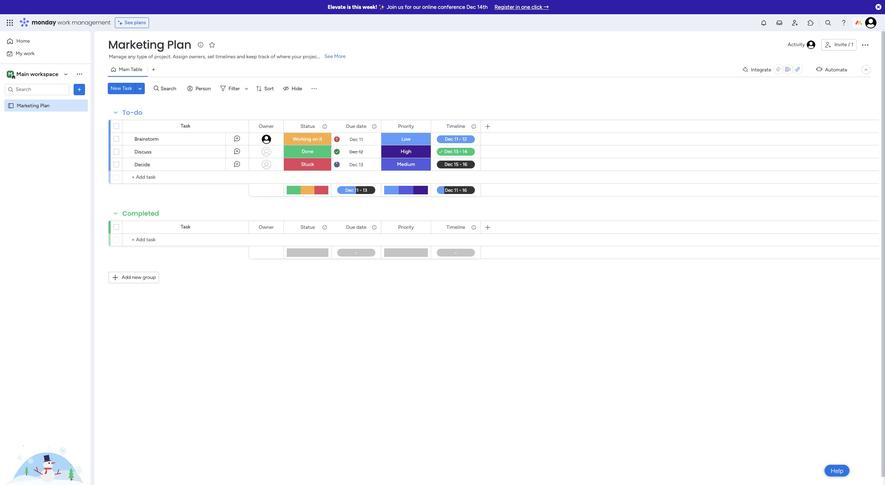Task type: vqa. For each thing, say whether or not it's contained in the screenshot.
M
yes



Task type: describe. For each thing, give the bounding box(es) containing it.
priority for to-do
[[398, 123, 414, 129]]

invite / 1
[[835, 42, 854, 48]]

filter
[[229, 86, 240, 92]]

task for completed
[[181, 224, 191, 230]]

To-do field
[[121, 108, 144, 117]]

angle down image
[[138, 86, 142, 91]]

lottie animation element
[[0, 414, 91, 486]]

see plans
[[124, 20, 146, 26]]

for
[[405, 4, 412, 10]]

this
[[352, 4, 361, 10]]

collapse board header image
[[864, 67, 870, 73]]

main for main table
[[119, 67, 130, 73]]

in
[[516, 4, 520, 10]]

register in one click →
[[495, 4, 549, 10]]

hide
[[292, 86, 302, 92]]

m
[[8, 71, 12, 77]]

sort button
[[253, 83, 278, 94]]

online
[[422, 4, 437, 10]]

type
[[137, 54, 147, 60]]

marketing inside list box
[[17, 103, 39, 109]]

invite members image
[[792, 19, 799, 26]]

filter button
[[217, 83, 251, 94]]

workspace options image
[[76, 71, 83, 78]]

1 horizontal spatial plan
[[167, 37, 191, 53]]

brainstorm
[[135, 136, 159, 142]]

add new group button
[[109, 272, 159, 284]]

workspace image
[[7, 70, 14, 78]]

conference
[[438, 4, 465, 10]]

show board description image
[[196, 41, 205, 48]]

activity button
[[785, 39, 819, 51]]

work for monday
[[58, 19, 70, 27]]

low
[[402, 136, 411, 142]]

timeline field for completed
[[445, 224, 467, 232]]

1 horizontal spatial marketing plan
[[108, 37, 191, 53]]

1 of from the left
[[148, 54, 153, 60]]

do
[[134, 108, 143, 117]]

✨
[[379, 4, 386, 10]]

2 status field from the top
[[299, 224, 317, 232]]

help
[[831, 468, 844, 475]]

elevate is this week! ✨ join us for our online conference dec 14th
[[328, 4, 488, 10]]

project
[[303, 54, 319, 60]]

medium
[[397, 162, 415, 168]]

task for to-do
[[181, 123, 191, 129]]

dapulse integrations image
[[743, 67, 749, 72]]

our
[[413, 4, 421, 10]]

sort
[[265, 86, 274, 92]]

register in one click → link
[[495, 4, 549, 10]]

dec 13
[[350, 162, 363, 167]]

/
[[849, 42, 851, 48]]

manage any type of project. assign owners, set timelines and keep track of where your project stands.
[[109, 54, 336, 60]]

any
[[128, 54, 136, 60]]

main for main workspace
[[16, 71, 29, 77]]

main table button
[[108, 64, 148, 75]]

workspace
[[30, 71, 58, 77]]

monday work management
[[32, 19, 111, 27]]

your
[[292, 54, 302, 60]]

v2 search image
[[154, 85, 159, 93]]

timeline field for to-do
[[445, 123, 467, 130]]

Search field
[[159, 84, 180, 94]]

my work
[[16, 50, 35, 56]]

options image for 2nd status field from the bottom
[[322, 120, 327, 133]]

hide button
[[280, 83, 307, 94]]

11
[[359, 137, 363, 142]]

lottie animation image
[[0, 414, 91, 486]]

2 of from the left
[[271, 54, 276, 60]]

add view image
[[152, 67, 155, 72]]

1 owner field from the top
[[257, 123, 276, 130]]

table
[[131, 67, 143, 73]]

column information image for completed
[[471, 225, 477, 230]]

due for to-do
[[346, 123, 355, 129]]

discuss
[[135, 149, 152, 155]]

due date field for to-do
[[345, 123, 368, 130]]

join
[[387, 4, 397, 10]]

working
[[293, 136, 311, 142]]

on
[[313, 136, 318, 142]]

13
[[359, 162, 363, 167]]

stuck
[[301, 162, 314, 168]]

activity
[[788, 42, 806, 48]]

add
[[122, 275, 131, 281]]

to-do
[[122, 108, 143, 117]]

assign
[[173, 54, 188, 60]]

0 vertical spatial marketing
[[108, 37, 164, 53]]

timelines
[[216, 54, 236, 60]]

timeline for to-do
[[447, 123, 465, 129]]

marketing plan inside list box
[[17, 103, 50, 109]]

menu image
[[311, 85, 318, 92]]

2 + add task text field from the top
[[126, 236, 246, 245]]

christina overa image
[[866, 17, 877, 28]]

dec for dec 12
[[350, 149, 358, 155]]

help button
[[825, 466, 850, 477]]

working on it
[[293, 136, 323, 142]]

where
[[277, 54, 291, 60]]

dec 12
[[350, 149, 363, 155]]

and
[[237, 54, 245, 60]]

invite / 1 button
[[822, 39, 857, 51]]

2 owner field from the top
[[257, 224, 276, 232]]

automate
[[826, 67, 848, 73]]

completed
[[122, 209, 159, 218]]

see more
[[325, 53, 346, 59]]

see plans button
[[115, 17, 149, 28]]

marketing plan list box
[[0, 98, 91, 208]]

management
[[72, 19, 111, 27]]

dec 11
[[350, 137, 363, 142]]

stands.
[[320, 54, 336, 60]]

new
[[111, 85, 121, 91]]

week!
[[363, 4, 378, 10]]

12
[[359, 149, 363, 155]]

group
[[143, 275, 156, 281]]

→
[[544, 4, 549, 10]]

is
[[347, 4, 351, 10]]

dec for dec 11
[[350, 137, 358, 142]]



Task type: locate. For each thing, give the bounding box(es) containing it.
integrate
[[751, 67, 772, 73]]

2 priority from the top
[[398, 224, 414, 230]]

column information image for to-do
[[471, 124, 477, 129]]

timeline for completed
[[447, 224, 465, 230]]

0 vertical spatial timeline
[[447, 123, 465, 129]]

2 date from the top
[[357, 224, 367, 230]]

due date
[[346, 123, 367, 129], [346, 224, 367, 230]]

1 vertical spatial task
[[181, 123, 191, 129]]

1 vertical spatial marketing
[[17, 103, 39, 109]]

monday
[[32, 19, 56, 27]]

1 horizontal spatial work
[[58, 19, 70, 27]]

dec left 11
[[350, 137, 358, 142]]

priority field for to-do
[[397, 123, 416, 130]]

plan inside list box
[[40, 103, 50, 109]]

task
[[122, 85, 132, 91], [181, 123, 191, 129], [181, 224, 191, 230]]

1 vertical spatial due
[[346, 224, 355, 230]]

it
[[319, 136, 323, 142]]

more
[[334, 53, 346, 59]]

plan down search in workspace field
[[40, 103, 50, 109]]

1 date from the top
[[357, 123, 367, 129]]

0 vertical spatial timeline field
[[445, 123, 467, 130]]

us
[[398, 4, 404, 10]]

options image for second status field
[[322, 222, 327, 234]]

elevate
[[328, 4, 346, 10]]

owners,
[[189, 54, 206, 60]]

0 horizontal spatial marketing plan
[[17, 103, 50, 109]]

Completed field
[[121, 209, 161, 219]]

1 vertical spatial owner
[[259, 224, 274, 230]]

invite
[[835, 42, 848, 48]]

main inside workspace selection element
[[16, 71, 29, 77]]

2 column information image from the top
[[471, 225, 477, 230]]

2 due date field from the top
[[345, 224, 368, 232]]

due for completed
[[346, 224, 355, 230]]

1 horizontal spatial of
[[271, 54, 276, 60]]

see
[[124, 20, 133, 26], [325, 53, 333, 59]]

options image
[[274, 120, 279, 133], [322, 120, 327, 133], [371, 120, 376, 133], [322, 222, 327, 234]]

1 due date field from the top
[[345, 123, 368, 130]]

0 vertical spatial plan
[[167, 37, 191, 53]]

marketing plan
[[108, 37, 191, 53], [17, 103, 50, 109]]

see inside 'link'
[[325, 53, 333, 59]]

due date for completed
[[346, 224, 367, 230]]

due
[[346, 123, 355, 129], [346, 224, 355, 230]]

Priority field
[[397, 123, 416, 130], [397, 224, 416, 232]]

1 vertical spatial marketing plan
[[17, 103, 50, 109]]

2 vertical spatial task
[[181, 224, 191, 230]]

1 priority from the top
[[398, 123, 414, 129]]

register
[[495, 4, 515, 10]]

1 vertical spatial timeline field
[[445, 224, 467, 232]]

2 status from the top
[[301, 224, 315, 230]]

1 vertical spatial column information image
[[471, 225, 477, 230]]

home button
[[4, 36, 77, 47]]

one
[[522, 4, 531, 10]]

see more link
[[324, 53, 347, 60]]

2 timeline from the top
[[447, 224, 465, 230]]

Status field
[[299, 123, 317, 130], [299, 224, 317, 232]]

Marketing Plan field
[[106, 37, 193, 53]]

0 vertical spatial status
[[301, 123, 315, 129]]

public board image
[[7, 102, 14, 109]]

main left table
[[119, 67, 130, 73]]

work
[[58, 19, 70, 27], [24, 50, 35, 56]]

main workspace
[[16, 71, 58, 77]]

1 due from the top
[[346, 123, 355, 129]]

0 vertical spatial + add task text field
[[126, 173, 246, 182]]

of right type at the top of page
[[148, 54, 153, 60]]

search everything image
[[825, 19, 832, 26]]

14th
[[478, 4, 488, 10]]

0 horizontal spatial work
[[24, 50, 35, 56]]

0 vertical spatial status field
[[299, 123, 317, 130]]

0 vertical spatial due
[[346, 123, 355, 129]]

see left more
[[325, 53, 333, 59]]

help image
[[841, 19, 848, 26]]

select product image
[[6, 19, 14, 26]]

v2 done deadline image
[[334, 149, 340, 155]]

column information image
[[322, 124, 328, 129], [372, 124, 377, 129], [322, 225, 328, 230], [372, 225, 377, 230]]

1 timeline from the top
[[447, 123, 465, 129]]

main inside button
[[119, 67, 130, 73]]

1 + add task text field from the top
[[126, 173, 246, 182]]

0 vertical spatial column information image
[[471, 124, 477, 129]]

option
[[0, 99, 91, 101]]

v2 overdue deadline image
[[334, 136, 340, 143]]

1 vertical spatial due date
[[346, 224, 367, 230]]

dec for dec 13
[[350, 162, 358, 167]]

1 vertical spatial date
[[357, 224, 367, 230]]

column information image
[[471, 124, 477, 129], [471, 225, 477, 230]]

person button
[[184, 83, 215, 94]]

1 status from the top
[[301, 123, 315, 129]]

marketing plan up type at the top of page
[[108, 37, 191, 53]]

person
[[196, 86, 211, 92]]

high
[[401, 149, 412, 155]]

1 horizontal spatial marketing
[[108, 37, 164, 53]]

1 owner from the top
[[259, 123, 274, 129]]

work inside button
[[24, 50, 35, 56]]

0 horizontal spatial main
[[16, 71, 29, 77]]

workspace selection element
[[7, 70, 59, 79]]

see for see more
[[325, 53, 333, 59]]

priority for completed
[[398, 224, 414, 230]]

0 horizontal spatial see
[[124, 20, 133, 26]]

marketing up any
[[108, 37, 164, 53]]

work right monday
[[58, 19, 70, 27]]

1 vertical spatial status
[[301, 224, 315, 230]]

new task button
[[108, 83, 135, 94]]

add new group
[[122, 275, 156, 281]]

priority
[[398, 123, 414, 129], [398, 224, 414, 230]]

of right track
[[271, 54, 276, 60]]

dec
[[467, 4, 476, 10], [350, 137, 358, 142], [350, 149, 358, 155], [350, 162, 358, 167]]

set
[[207, 54, 214, 60]]

home
[[16, 38, 30, 44]]

2 owner from the top
[[259, 224, 274, 230]]

0 horizontal spatial marketing
[[17, 103, 39, 109]]

work for my
[[24, 50, 35, 56]]

new task
[[111, 85, 132, 91]]

keep
[[246, 54, 257, 60]]

1 vertical spatial plan
[[40, 103, 50, 109]]

2 due date from the top
[[346, 224, 367, 230]]

1 timeline field from the top
[[445, 123, 467, 130]]

1 vertical spatial timeline
[[447, 224, 465, 230]]

date
[[357, 123, 367, 129], [357, 224, 367, 230]]

0 vertical spatial priority
[[398, 123, 414, 129]]

autopilot image
[[817, 65, 823, 74]]

new
[[132, 275, 141, 281]]

my work button
[[4, 48, 77, 59]]

Timeline field
[[445, 123, 467, 130], [445, 224, 467, 232]]

project.
[[154, 54, 172, 60]]

Owner field
[[257, 123, 276, 130], [257, 224, 276, 232]]

my
[[16, 50, 23, 56]]

main table
[[119, 67, 143, 73]]

plan up assign
[[167, 37, 191, 53]]

apps image
[[808, 19, 815, 26]]

see for see plans
[[124, 20, 133, 26]]

1 column information image from the top
[[471, 124, 477, 129]]

Due date field
[[345, 123, 368, 130], [345, 224, 368, 232]]

see inside button
[[124, 20, 133, 26]]

1 vertical spatial owner field
[[257, 224, 276, 232]]

due date field for completed
[[345, 224, 368, 232]]

plan
[[167, 37, 191, 53], [40, 103, 50, 109]]

0 vertical spatial priority field
[[397, 123, 416, 130]]

0 horizontal spatial plan
[[40, 103, 50, 109]]

dec left 12
[[350, 149, 358, 155]]

decide
[[135, 162, 150, 168]]

+ Add task text field
[[126, 173, 246, 182], [126, 236, 246, 245]]

0 horizontal spatial of
[[148, 54, 153, 60]]

1 horizontal spatial see
[[325, 53, 333, 59]]

date for to-do
[[357, 123, 367, 129]]

1 vertical spatial + add task text field
[[126, 236, 246, 245]]

1 vertical spatial priority field
[[397, 224, 416, 232]]

dapulse checkmark sign image
[[439, 148, 443, 157]]

marketing plan down search in workspace field
[[17, 103, 50, 109]]

1 status field from the top
[[299, 123, 317, 130]]

1 vertical spatial priority
[[398, 224, 414, 230]]

due date for to-do
[[346, 123, 367, 129]]

0 vertical spatial date
[[357, 123, 367, 129]]

see left plans
[[124, 20, 133, 26]]

1 vertical spatial work
[[24, 50, 35, 56]]

0 vertical spatial due date field
[[345, 123, 368, 130]]

0 vertical spatial task
[[122, 85, 132, 91]]

click
[[532, 4, 543, 10]]

2 timeline field from the top
[[445, 224, 467, 232]]

owner
[[259, 123, 274, 129], [259, 224, 274, 230]]

1 vertical spatial see
[[325, 53, 333, 59]]

inbox image
[[776, 19, 783, 26]]

2 priority field from the top
[[397, 224, 416, 232]]

to-
[[122, 108, 134, 117]]

dec left 13
[[350, 162, 358, 167]]

arrow down image
[[242, 84, 251, 93]]

0 vertical spatial owner field
[[257, 123, 276, 130]]

track
[[258, 54, 270, 60]]

main right workspace image
[[16, 71, 29, 77]]

1 priority field from the top
[[397, 123, 416, 130]]

notifications image
[[761, 19, 768, 26]]

1 vertical spatial due date field
[[345, 224, 368, 232]]

Search in workspace field
[[15, 85, 59, 94]]

work right my
[[24, 50, 35, 56]]

plans
[[134, 20, 146, 26]]

0 vertical spatial work
[[58, 19, 70, 27]]

1 horizontal spatial main
[[119, 67, 130, 73]]

task inside button
[[122, 85, 132, 91]]

0 vertical spatial marketing plan
[[108, 37, 191, 53]]

2 due from the top
[[346, 224, 355, 230]]

done
[[302, 149, 314, 155]]

0 vertical spatial see
[[124, 20, 133, 26]]

1
[[852, 42, 854, 48]]

options image
[[861, 41, 870, 49], [76, 86, 83, 93], [421, 120, 426, 133], [471, 120, 476, 133], [274, 222, 279, 234], [371, 222, 376, 234], [471, 222, 476, 234]]

status
[[301, 123, 315, 129], [301, 224, 315, 230]]

1 vertical spatial status field
[[299, 224, 317, 232]]

priority field for completed
[[397, 224, 416, 232]]

dec left '14th'
[[467, 4, 476, 10]]

marketing right public board icon
[[17, 103, 39, 109]]

1 due date from the top
[[346, 123, 367, 129]]

0 vertical spatial due date
[[346, 123, 367, 129]]

0 vertical spatial owner
[[259, 123, 274, 129]]

of
[[148, 54, 153, 60], [271, 54, 276, 60]]

date for completed
[[357, 224, 367, 230]]

add to favorites image
[[209, 41, 216, 48]]

manage
[[109, 54, 127, 60]]

options image for to-do the due date field
[[371, 120, 376, 133]]



